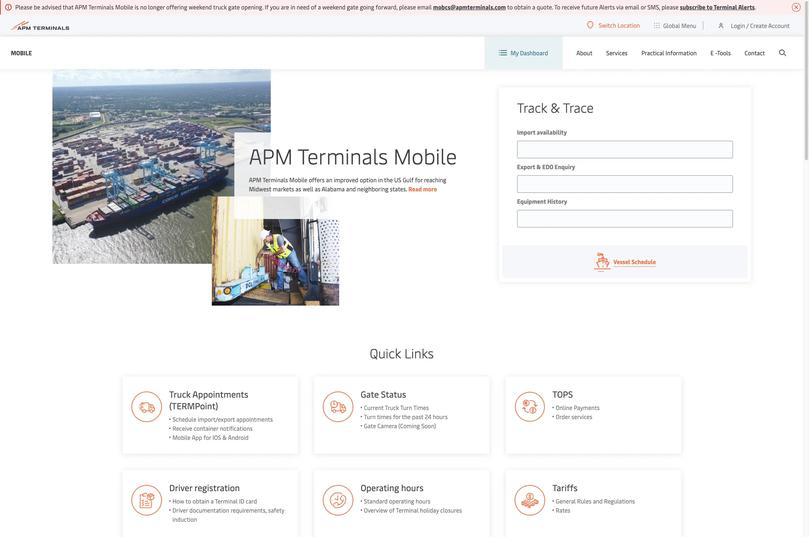 Task type: describe. For each thing, give the bounding box(es) containing it.
track
[[518, 98, 548, 116]]

container
[[194, 425, 218, 433]]

operating
[[361, 482, 399, 494]]

safety
[[268, 507, 284, 515]]

0 vertical spatial driver
[[169, 482, 192, 494]]

practical
[[642, 49, 665, 57]]

tools
[[718, 49, 732, 57]]

quote. to
[[537, 3, 561, 11]]

induction
[[172, 516, 197, 524]]

truck appointments (termpoint) schedule import/export appointments receive container notifications mobile app for ios & android
[[169, 389, 273, 442]]

improved
[[334, 176, 359, 184]]

tops online payments order services
[[553, 389, 600, 421]]

1 email from the left
[[418, 3, 432, 11]]

longer
[[148, 3, 165, 11]]

manager truck appointments - 53 image
[[323, 392, 354, 423]]

apm for apm terminals mobile offers an improved option in the us gulf for reaching midwest markets as well as alabama and neighboring states.
[[249, 176, 262, 184]]

import/export
[[198, 416, 235, 424]]

my dashboard
[[511, 49, 549, 57]]

equipment
[[518, 197, 547, 205]]

times
[[414, 404, 429, 412]]

terminals for apm terminals mobile offers an improved option in the us gulf for reaching midwest markets as well as alabama and neighboring states.
[[263, 176, 288, 184]]

tariffs
[[553, 482, 578, 494]]

states.
[[390, 185, 407, 193]]

truck inside the truck appointments (termpoint) schedule import/export appointments receive container notifications mobile app for ios & android
[[169, 389, 191, 400]]

android
[[228, 434, 248, 442]]

via
[[617, 3, 624, 11]]

for inside the gate status current truck turn times turn times for the past 24 hours gate camera (coming soon)
[[393, 413, 401, 421]]

1 vertical spatial gate
[[364, 422, 376, 430]]

terminals for apm terminals mobile
[[298, 141, 388, 170]]

0 vertical spatial in
[[291, 3, 296, 11]]

create
[[751, 21, 768, 29]]

equipment history
[[518, 197, 568, 205]]

id
[[239, 498, 244, 506]]

current
[[364, 404, 384, 412]]

vessel
[[614, 258, 631, 266]]

0 vertical spatial obtain
[[515, 3, 531, 11]]

2 email from the left
[[626, 3, 640, 11]]

ios
[[212, 434, 221, 442]]

obtain inside driver registration how to obtain a terminal id card driver documentation requirements, safety induction
[[192, 498, 209, 506]]

2 horizontal spatial a
[[533, 3, 536, 11]]

camera
[[378, 422, 397, 430]]

apmt icon 100 image
[[515, 392, 546, 423]]

advised
[[42, 3, 61, 11]]

no
[[140, 3, 147, 11]]

services
[[607, 49, 628, 57]]

about button
[[577, 36, 593, 69]]

orange club loyalty program - 56 image
[[131, 392, 162, 423]]

2 horizontal spatial terminal
[[714, 3, 738, 11]]

regulations
[[605, 498, 636, 506]]

switch
[[599, 21, 617, 29]]

payments
[[574, 404, 600, 412]]

(termpoint)
[[169, 400, 218, 412]]

future
[[582, 3, 599, 11]]

past
[[412, 413, 424, 421]]

1 gate from the left
[[228, 3, 240, 11]]

appointments
[[236, 416, 273, 424]]

rates
[[556, 507, 571, 515]]

truck inside the gate status current truck turn times turn times for the past 24 hours gate camera (coming soon)
[[385, 404, 399, 412]]

contact
[[745, 49, 766, 57]]

1 alerts from the left
[[600, 3, 616, 11]]

menu
[[682, 21, 697, 29]]

of inside operating hours standard operating hours overview of terminal holiday closures
[[389, 507, 395, 515]]

standard
[[364, 498, 388, 506]]

mobile secondary image
[[212, 197, 340, 306]]

and inside tariffs general rules and regulations rates
[[594, 498, 603, 506]]

mobile inside the truck appointments (termpoint) schedule import/export appointments receive container notifications mobile app for ios & android
[[172, 434, 190, 442]]

1 horizontal spatial a
[[318, 3, 321, 11]]

& inside the truck appointments (termpoint) schedule import/export appointments receive container notifications mobile app for ios & android
[[222, 434, 227, 442]]

or
[[641, 3, 647, 11]]

forward,
[[376, 3, 398, 11]]

quick links
[[370, 344, 434, 362]]

and inside apm terminals mobile offers an improved option in the us gulf for reaching midwest markets as well as alabama and neighboring states.
[[346, 185, 356, 193]]

login / create account
[[732, 21, 791, 29]]

e -tools
[[711, 49, 732, 57]]

driver registration - 82 image
[[131, 486, 162, 516]]

requirements,
[[231, 507, 267, 515]]

mobcs@apmterminals.com link
[[434, 3, 506, 11]]

card
[[246, 498, 257, 506]]

general
[[556, 498, 576, 506]]

sms,
[[648, 3, 661, 11]]

switch location button
[[588, 21, 641, 29]]

import
[[518, 128, 536, 136]]

1 vertical spatial hours
[[402, 482, 424, 494]]

receive
[[562, 3, 581, 11]]

vessel schedule
[[614, 258, 657, 266]]

gate status current truck turn times turn times for the past 24 hours gate camera (coming soon)
[[361, 389, 448, 430]]

2 vertical spatial hours
[[416, 498, 431, 506]]

status
[[381, 389, 407, 400]]

app
[[192, 434, 202, 442]]

times
[[377, 413, 392, 421]]

e -tools button
[[711, 36, 732, 69]]

contact button
[[745, 36, 766, 69]]

please be advised that apm terminals mobile is no longer offering weekend truck gate opening. if you are in need of a weekend gate going forward, please email mobcs@apmterminals.com to obtain a quote. to receive future alerts via email or sms, please subscribe to terminal alerts .
[[15, 3, 757, 11]]

reaching
[[424, 176, 447, 184]]

more
[[424, 185, 437, 193]]

in inside apm terminals mobile offers an improved option in the us gulf for reaching midwest markets as well as alabama and neighboring states.
[[378, 176, 383, 184]]

are
[[281, 3, 289, 11]]

read more link
[[409, 185, 437, 193]]

2 alerts from the left
[[739, 3, 756, 11]]

0 horizontal spatial turn
[[364, 413, 376, 421]]

xin da yang zhou  docked at apm terminals mobile image
[[52, 69, 271, 264]]

that
[[63, 3, 74, 11]]

well
[[303, 185, 314, 193]]



Task type: vqa. For each thing, say whether or not it's contained in the screenshot.


Task type: locate. For each thing, give the bounding box(es) containing it.
0 horizontal spatial to
[[185, 498, 191, 506]]

2 as from the left
[[315, 185, 321, 193]]

export
[[518, 163, 536, 171]]

0 horizontal spatial and
[[346, 185, 356, 193]]

1 horizontal spatial and
[[594, 498, 603, 506]]

as
[[296, 185, 302, 193], [315, 185, 321, 193]]

0 vertical spatial the
[[384, 176, 393, 184]]

offers
[[309, 176, 325, 184]]

2 gate from the left
[[347, 3, 359, 11]]

mobile link
[[11, 48, 32, 57]]

services
[[572, 413, 593, 421]]

0 horizontal spatial gate
[[228, 3, 240, 11]]

is
[[135, 3, 139, 11]]

& left trace
[[551, 98, 561, 116]]

as left well
[[296, 185, 302, 193]]

1 horizontal spatial the
[[402, 413, 411, 421]]

hours up operating
[[402, 482, 424, 494]]

login
[[732, 21, 746, 29]]

1 horizontal spatial obtain
[[515, 3, 531, 11]]

terminals inside apm terminals mobile offers an improved option in the us gulf for reaching midwest markets as well as alabama and neighboring states.
[[263, 176, 288, 184]]

for for appointments
[[203, 434, 211, 442]]

for right "times"
[[393, 413, 401, 421]]

1 vertical spatial &
[[537, 163, 542, 171]]

2 horizontal spatial terminals
[[298, 141, 388, 170]]

for inside apm terminals mobile offers an improved option in the us gulf for reaching midwest markets as well as alabama and neighboring states.
[[415, 176, 423, 184]]

apm inside apm terminals mobile offers an improved option in the us gulf for reaching midwest markets as well as alabama and neighboring states.
[[249, 176, 262, 184]]

1 horizontal spatial alerts
[[739, 3, 756, 11]]

2 vertical spatial for
[[203, 434, 211, 442]]

please right forward,
[[399, 3, 416, 11]]

a up "documentation"
[[210, 498, 214, 506]]

in up "neighboring"
[[378, 176, 383, 184]]

0 horizontal spatial for
[[203, 434, 211, 442]]

information
[[666, 49, 697, 57]]

of down operating
[[389, 507, 395, 515]]

truck up the receive
[[169, 389, 191, 400]]

0 vertical spatial apm
[[75, 3, 87, 11]]

0 vertical spatial truck
[[169, 389, 191, 400]]

weekend right need
[[323, 3, 346, 11]]

apm terminals mobile
[[249, 141, 457, 170]]

gate left camera
[[364, 422, 376, 430]]

0 horizontal spatial of
[[311, 3, 317, 11]]

& right ios
[[222, 434, 227, 442]]

a inside driver registration how to obtain a terminal id card driver documentation requirements, safety induction
[[210, 498, 214, 506]]

apm
[[75, 3, 87, 11], [249, 141, 293, 170], [249, 176, 262, 184]]

2 horizontal spatial &
[[551, 98, 561, 116]]

0 vertical spatial hours
[[433, 413, 448, 421]]

1 horizontal spatial terminal
[[396, 507, 419, 515]]

1 vertical spatial for
[[393, 413, 401, 421]]

obtain left quote. to
[[515, 3, 531, 11]]

schedule right "vessel"
[[632, 258, 657, 266]]

&
[[551, 98, 561, 116], [537, 163, 542, 171], [222, 434, 227, 442]]

terminals up improved
[[298, 141, 388, 170]]

hours inside the gate status current truck turn times turn times for the past 24 hours gate camera (coming soon)
[[433, 413, 448, 421]]

0 horizontal spatial terminals
[[89, 3, 114, 11]]

1 vertical spatial of
[[389, 507, 395, 515]]

0 vertical spatial gate
[[361, 389, 379, 400]]

0 vertical spatial for
[[415, 176, 423, 184]]

online
[[556, 404, 573, 412]]

1 horizontal spatial weekend
[[323, 3, 346, 11]]

in
[[291, 3, 296, 11], [378, 176, 383, 184]]

tariffs - 131 image
[[515, 486, 546, 516]]

1 vertical spatial driver
[[172, 507, 188, 515]]

1 vertical spatial truck
[[385, 404, 399, 412]]

please
[[399, 3, 416, 11], [662, 3, 679, 11]]

subscribe to terminal alerts link
[[681, 3, 756, 11]]

services button
[[607, 36, 628, 69]]

terminals
[[89, 3, 114, 11], [298, 141, 388, 170], [263, 176, 288, 184]]

1 vertical spatial in
[[378, 176, 383, 184]]

0 horizontal spatial alerts
[[600, 3, 616, 11]]

2 vertical spatial terminals
[[263, 176, 288, 184]]

apm for apm terminals mobile
[[249, 141, 293, 170]]

gate left going
[[347, 3, 359, 11]]

terminals up markets
[[263, 176, 288, 184]]

switch location
[[599, 21, 641, 29]]

alerts left via
[[600, 3, 616, 11]]

mobile inside apm terminals mobile offers an improved option in the us gulf for reaching midwest markets as well as alabama and neighboring states.
[[290, 176, 308, 184]]

the inside the gate status current truck turn times turn times for the past 24 hours gate camera (coming soon)
[[402, 413, 411, 421]]

operating hours standard operating hours overview of terminal holiday closures
[[361, 482, 462, 515]]

driver up how
[[169, 482, 192, 494]]

vessel schedule link
[[503, 246, 748, 279]]

read more
[[409, 185, 437, 193]]

terminal left id on the left
[[215, 498, 237, 506]]

truck
[[169, 389, 191, 400], [385, 404, 399, 412]]

alabama
[[322, 185, 345, 193]]

the inside apm terminals mobile offers an improved option in the us gulf for reaching midwest markets as well as alabama and neighboring states.
[[384, 176, 393, 184]]

obtain
[[515, 3, 531, 11], [192, 498, 209, 506]]

terminal
[[714, 3, 738, 11], [215, 498, 237, 506], [396, 507, 419, 515]]

weekend
[[189, 3, 212, 11], [323, 3, 346, 11]]

schedule up the receive
[[172, 416, 196, 424]]

of
[[311, 3, 317, 11], [389, 507, 395, 515]]

for up read
[[415, 176, 423, 184]]

history
[[548, 197, 568, 205]]

as down offers
[[315, 185, 321, 193]]

and down improved
[[346, 185, 356, 193]]

obtain up "documentation"
[[192, 498, 209, 506]]

global menu button
[[648, 14, 704, 36]]

1 vertical spatial terminals
[[298, 141, 388, 170]]

documentation
[[189, 507, 229, 515]]

1 horizontal spatial schedule
[[632, 258, 657, 266]]

terminal inside driver registration how to obtain a terminal id card driver documentation requirements, safety induction
[[215, 498, 237, 506]]

the left us
[[384, 176, 393, 184]]

2 horizontal spatial for
[[415, 176, 423, 184]]

email
[[418, 3, 432, 11], [626, 3, 640, 11]]

to inside driver registration how to obtain a terminal id card driver documentation requirements, safety induction
[[185, 498, 191, 506]]

close alert image
[[793, 3, 801, 12]]

availability
[[537, 128, 567, 136]]

for inside the truck appointments (termpoint) schedule import/export appointments receive container notifications mobile app for ios & android
[[203, 434, 211, 442]]

.
[[756, 3, 757, 11]]

-
[[716, 49, 718, 57]]

0 horizontal spatial weekend
[[189, 3, 212, 11]]

terminal down operating
[[396, 507, 419, 515]]

turn down current
[[364, 413, 376, 421]]

the up "(coming"
[[402, 413, 411, 421]]

for down container
[[203, 434, 211, 442]]

account
[[769, 21, 791, 29]]

1 weekend from the left
[[189, 3, 212, 11]]

an
[[326, 176, 333, 184]]

gate right truck
[[228, 3, 240, 11]]

need
[[297, 3, 310, 11]]

login / create account link
[[718, 15, 791, 36]]

order
[[556, 413, 571, 421]]

1 as from the left
[[296, 185, 302, 193]]

1 horizontal spatial terminals
[[263, 176, 288, 184]]

for for terminals
[[415, 176, 423, 184]]

operating hours - 112 image
[[323, 486, 354, 516]]

mobcs@apmterminals.com
[[434, 3, 506, 11]]

apm terminals mobile offers an improved option in the us gulf for reaching midwest markets as well as alabama and neighboring states.
[[249, 176, 447, 193]]

1 vertical spatial obtain
[[192, 498, 209, 506]]

you
[[270, 3, 280, 11]]

1 horizontal spatial in
[[378, 176, 383, 184]]

0 horizontal spatial obtain
[[192, 498, 209, 506]]

0 vertical spatial &
[[551, 98, 561, 116]]

0 horizontal spatial schedule
[[172, 416, 196, 424]]

about
[[577, 49, 593, 57]]

driver
[[169, 482, 192, 494], [172, 507, 188, 515]]

the
[[384, 176, 393, 184], [402, 413, 411, 421]]

please right sms,
[[662, 3, 679, 11]]

0 horizontal spatial truck
[[169, 389, 191, 400]]

schedule inside vessel schedule link
[[632, 258, 657, 266]]

gate up current
[[361, 389, 379, 400]]

dashboard
[[521, 49, 549, 57]]

alerts up /
[[739, 3, 756, 11]]

schedule inside the truck appointments (termpoint) schedule import/export appointments receive container notifications mobile app for ios & android
[[172, 416, 196, 424]]

be
[[34, 3, 40, 11]]

a left quote. to
[[533, 3, 536, 11]]

receive
[[172, 425, 192, 433]]

1 horizontal spatial please
[[662, 3, 679, 11]]

1 vertical spatial terminal
[[215, 498, 237, 506]]

registration
[[194, 482, 240, 494]]

1 vertical spatial schedule
[[172, 416, 196, 424]]

1 horizontal spatial email
[[626, 3, 640, 11]]

please
[[15, 3, 32, 11]]

in right are at the left of the page
[[291, 3, 296, 11]]

markets
[[273, 185, 294, 193]]

0 horizontal spatial please
[[399, 3, 416, 11]]

2 please from the left
[[662, 3, 679, 11]]

0 horizontal spatial &
[[222, 434, 227, 442]]

1 horizontal spatial truck
[[385, 404, 399, 412]]

opening.
[[241, 3, 264, 11]]

& left edo
[[537, 163, 542, 171]]

hours right '24'
[[433, 413, 448, 421]]

1 please from the left
[[399, 3, 416, 11]]

notifications
[[220, 425, 253, 433]]

1 horizontal spatial as
[[315, 185, 321, 193]]

truck up "times"
[[385, 404, 399, 412]]

1 horizontal spatial of
[[389, 507, 395, 515]]

& for trace
[[551, 98, 561, 116]]

subscribe
[[681, 3, 706, 11]]

terminal up login
[[714, 3, 738, 11]]

terminal inside operating hours standard operating hours overview of terminal holiday closures
[[396, 507, 419, 515]]

2 vertical spatial &
[[222, 434, 227, 442]]

0 horizontal spatial email
[[418, 3, 432, 11]]

1 vertical spatial turn
[[364, 413, 376, 421]]

edo
[[543, 163, 554, 171]]

& for edo
[[537, 163, 542, 171]]

to
[[508, 3, 513, 11], [707, 3, 713, 11], [185, 498, 191, 506]]

mobile
[[115, 3, 133, 11], [11, 49, 32, 57], [394, 141, 457, 170], [290, 176, 308, 184], [172, 434, 190, 442]]

us
[[395, 176, 402, 184]]

2 vertical spatial apm
[[249, 176, 262, 184]]

0 vertical spatial schedule
[[632, 258, 657, 266]]

1 horizontal spatial to
[[508, 3, 513, 11]]

0 vertical spatial of
[[311, 3, 317, 11]]

0 horizontal spatial a
[[210, 498, 214, 506]]

0 horizontal spatial the
[[384, 176, 393, 184]]

1 vertical spatial apm
[[249, 141, 293, 170]]

e
[[711, 49, 715, 57]]

0 horizontal spatial as
[[296, 185, 302, 193]]

rules
[[578, 498, 592, 506]]

going
[[360, 3, 375, 11]]

1 vertical spatial the
[[402, 413, 411, 421]]

1 horizontal spatial &
[[537, 163, 542, 171]]

0 horizontal spatial terminal
[[215, 498, 237, 506]]

a
[[318, 3, 321, 11], [533, 3, 536, 11], [210, 498, 214, 506]]

quick
[[370, 344, 402, 362]]

enquiry
[[555, 163, 576, 171]]

overview
[[364, 507, 388, 515]]

for
[[415, 176, 423, 184], [393, 413, 401, 421], [203, 434, 211, 442]]

0 vertical spatial and
[[346, 185, 356, 193]]

1 horizontal spatial turn
[[401, 404, 412, 412]]

and right rules
[[594, 498, 603, 506]]

practical information
[[642, 49, 697, 57]]

1 horizontal spatial for
[[393, 413, 401, 421]]

a right need
[[318, 3, 321, 11]]

of right need
[[311, 3, 317, 11]]

terminals right that
[[89, 3, 114, 11]]

closures
[[441, 507, 462, 515]]

hours up holiday in the right of the page
[[416, 498, 431, 506]]

global
[[664, 21, 681, 29]]

0 vertical spatial turn
[[401, 404, 412, 412]]

2 horizontal spatial to
[[707, 3, 713, 11]]

0 vertical spatial terminals
[[89, 3, 114, 11]]

weekend left truck
[[189, 3, 212, 11]]

offering
[[166, 3, 187, 11]]

2 weekend from the left
[[323, 3, 346, 11]]

0 vertical spatial terminal
[[714, 3, 738, 11]]

driver down how
[[172, 507, 188, 515]]

1 horizontal spatial gate
[[347, 3, 359, 11]]

2 vertical spatial terminal
[[396, 507, 419, 515]]

import availability
[[518, 128, 567, 136]]

tariffs general rules and regulations rates
[[553, 482, 636, 515]]

my dashboard button
[[499, 36, 549, 69]]

0 horizontal spatial in
[[291, 3, 296, 11]]

turn up past
[[401, 404, 412, 412]]

1 vertical spatial and
[[594, 498, 603, 506]]



